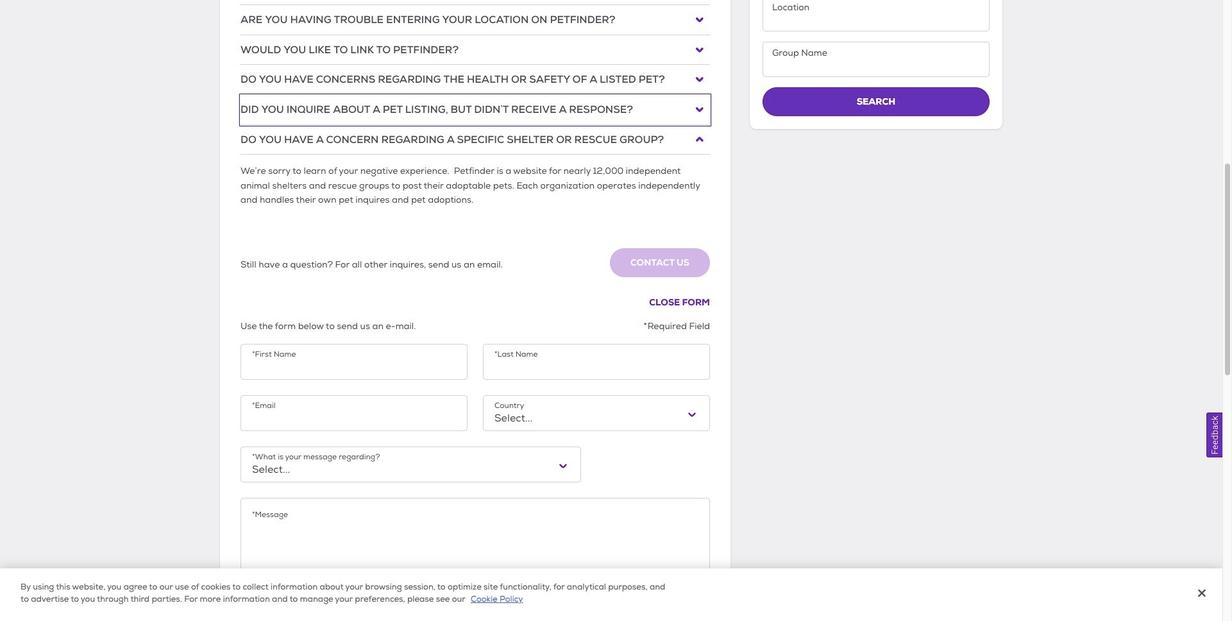 Task type: describe. For each thing, give the bounding box(es) containing it.
2 22512 image from the top
[[696, 76, 704, 84]]

3 22512 image from the top
[[696, 136, 704, 143]]

2 22512 image from the top
[[696, 106, 704, 113]]



Task type: locate. For each thing, give the bounding box(es) containing it.
1 vertical spatial 22512 image
[[696, 106, 704, 113]]

None text field
[[763, 0, 990, 32], [763, 42, 990, 77], [252, 521, 699, 572], [763, 0, 990, 32], [763, 42, 990, 77], [252, 521, 699, 572]]

1 22512 image from the top
[[696, 46, 704, 54]]

22512 image
[[696, 16, 704, 24], [696, 76, 704, 84]]

22512 image
[[696, 46, 704, 54], [696, 106, 704, 113], [696, 136, 704, 143]]

1 22512 image from the top
[[696, 16, 704, 24]]

0 vertical spatial 22512 image
[[696, 46, 704, 54]]

0 vertical spatial 22512 image
[[696, 16, 704, 24]]

2 vertical spatial 22512 image
[[696, 136, 704, 143]]

privacy alert dialog
[[0, 569, 1223, 621]]

1 vertical spatial 22512 image
[[696, 76, 704, 84]]



Task type: vqa. For each thing, say whether or not it's contained in the screenshot.
main content
no



